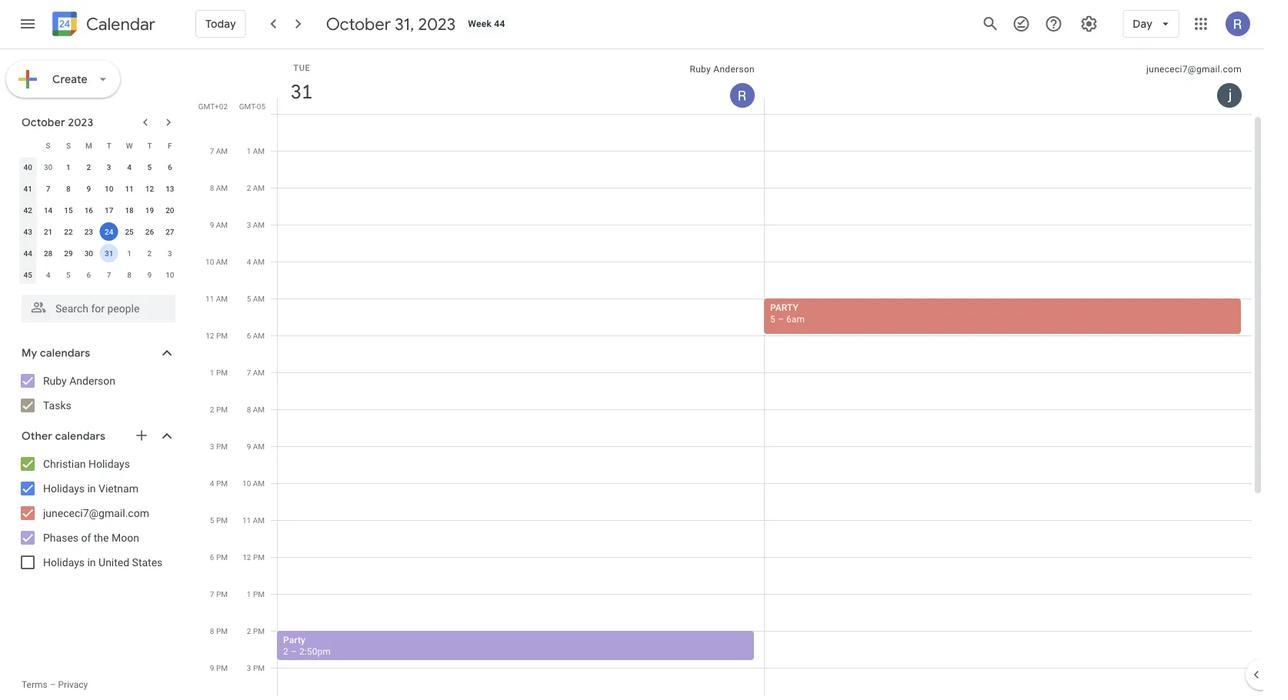 Task type: vqa. For each thing, say whether or not it's contained in the screenshot.
1 element
no



Task type: locate. For each thing, give the bounding box(es) containing it.
1 horizontal spatial ruby
[[690, 64, 711, 75]]

day button
[[1123, 5, 1180, 42]]

7 right 41
[[46, 184, 50, 193]]

0 vertical spatial 11
[[125, 184, 134, 193]]

7 am left 1 am
[[210, 146, 228, 155]]

0 vertical spatial 2023
[[418, 13, 456, 35]]

10 am left '4 am'
[[206, 257, 228, 266]]

29 element
[[59, 244, 78, 262]]

7 down 6 am
[[247, 368, 251, 377]]

10 am right "4 pm"
[[242, 479, 265, 488]]

– inside party 5 – 6am
[[778, 314, 784, 324]]

cell
[[277, 114, 765, 697], [764, 114, 1252, 697]]

2 down party
[[283, 646, 288, 657]]

0 horizontal spatial 31
[[105, 249, 113, 258]]

2 left november 3 element
[[147, 249, 152, 258]]

12 right 11 element
[[145, 184, 154, 193]]

united
[[99, 556, 129, 569]]

holidays for holidays in vietnam
[[43, 482, 85, 495]]

12
[[145, 184, 154, 193], [206, 331, 214, 340], [243, 553, 251, 562]]

23 element
[[80, 222, 98, 241]]

1 cell from the left
[[277, 114, 765, 697]]

calendars inside dropdown button
[[40, 346, 90, 360]]

row group
[[18, 156, 180, 286]]

2 vertical spatial 11
[[242, 516, 251, 525]]

0 vertical spatial 44
[[494, 18, 505, 29]]

12 pm right 6 pm
[[243, 553, 265, 562]]

0 horizontal spatial 8 am
[[210, 183, 228, 192]]

30 for september 30 element
[[44, 162, 53, 172]]

– for 2:50pm
[[291, 646, 297, 657]]

0 vertical spatial october
[[326, 13, 391, 35]]

31 inside column header
[[290, 79, 312, 104]]

6 for 6 pm
[[210, 553, 214, 562]]

calendars up the christian holidays
[[55, 429, 106, 443]]

phases
[[43, 531, 79, 544]]

2023 up the m
[[68, 115, 93, 129]]

1 horizontal spatial 12 pm
[[243, 553, 265, 562]]

4 up the 5 pm
[[210, 479, 214, 488]]

0 horizontal spatial 11 am
[[206, 294, 228, 303]]

5 am
[[247, 294, 265, 303]]

8 am left 2 am
[[210, 183, 228, 192]]

12 element
[[140, 179, 159, 198]]

4 up 11 element
[[127, 162, 132, 172]]

1 vertical spatial anderson
[[69, 374, 115, 387]]

0 horizontal spatial 44
[[23, 249, 32, 258]]

0 vertical spatial in
[[87, 482, 96, 495]]

3 up 10 element
[[107, 162, 111, 172]]

1 vertical spatial 30
[[84, 249, 93, 258]]

row containing 44
[[18, 242, 180, 264]]

23
[[84, 227, 93, 236]]

ruby anderson inside my calendars list
[[43, 374, 115, 387]]

– inside the party 2 – 2:50pm
[[291, 646, 297, 657]]

november 6 element
[[80, 266, 98, 284]]

22
[[64, 227, 73, 236]]

pm
[[216, 331, 228, 340], [216, 368, 228, 377], [216, 405, 228, 414], [216, 442, 228, 451], [216, 479, 228, 488], [216, 516, 228, 525], [216, 553, 228, 562], [253, 553, 265, 562], [216, 590, 228, 599], [253, 590, 265, 599], [216, 626, 228, 636], [253, 626, 265, 636], [216, 663, 228, 673], [253, 663, 265, 673]]

row containing 43
[[18, 221, 180, 242]]

0 horizontal spatial 2023
[[68, 115, 93, 129]]

2023
[[418, 13, 456, 35], [68, 115, 93, 129]]

my calendars list
[[3, 369, 191, 418]]

5 right november 4 element
[[66, 270, 71, 279]]

tue
[[293, 63, 311, 72]]

10 left 11 element
[[105, 184, 113, 193]]

6 pm
[[210, 553, 228, 562]]

0 vertical spatial anderson
[[714, 64, 755, 75]]

10 right november 9 element
[[166, 270, 174, 279]]

2 cell from the left
[[764, 114, 1252, 697]]

31 element
[[100, 244, 118, 262]]

cell containing party
[[277, 114, 765, 697]]

holidays up vietnam
[[88, 458, 130, 470]]

1 vertical spatial 9 am
[[247, 442, 265, 451]]

41
[[23, 184, 32, 193]]

today button
[[195, 5, 246, 42]]

1 horizontal spatial 30
[[84, 249, 93, 258]]

10
[[105, 184, 113, 193], [206, 257, 214, 266], [166, 270, 174, 279], [242, 479, 251, 488]]

31,
[[395, 13, 414, 35]]

0 horizontal spatial 30
[[44, 162, 53, 172]]

holidays for holidays in united states
[[43, 556, 85, 569]]

add other calendars image
[[134, 428, 149, 443]]

row containing s
[[18, 135, 180, 156]]

1 horizontal spatial s
[[66, 141, 71, 150]]

ruby inside the 31 column header
[[690, 64, 711, 75]]

2023 right 31,
[[418, 13, 456, 35]]

42
[[23, 205, 32, 215]]

row group containing 40
[[18, 156, 180, 286]]

0 horizontal spatial s
[[46, 141, 50, 150]]

holidays down phases
[[43, 556, 85, 569]]

6 right november 5 element at the left of page
[[87, 270, 91, 279]]

t
[[107, 141, 111, 150], [147, 141, 152, 150]]

1 horizontal spatial 8 am
[[247, 405, 265, 414]]

10 inside the november 10 element
[[166, 270, 174, 279]]

am
[[216, 146, 228, 155], [253, 146, 265, 155], [216, 183, 228, 192], [253, 183, 265, 192], [216, 220, 228, 229], [253, 220, 265, 229], [216, 257, 228, 266], [253, 257, 265, 266], [216, 294, 228, 303], [253, 294, 265, 303], [253, 331, 265, 340], [253, 368, 265, 377], [253, 405, 265, 414], [253, 442, 265, 451], [253, 479, 265, 488], [253, 516, 265, 525]]

2
[[87, 162, 91, 172], [247, 183, 251, 192], [147, 249, 152, 258], [210, 405, 214, 414], [247, 626, 251, 636], [283, 646, 288, 657]]

october up september 30 element
[[22, 115, 65, 129]]

11 left 5 am
[[206, 294, 214, 303]]

0 vertical spatial 7 am
[[210, 146, 228, 155]]

8 down 6 am
[[247, 405, 251, 414]]

2 pm up "4 pm"
[[210, 405, 228, 414]]

0 horizontal spatial 10 am
[[206, 257, 228, 266]]

october 31, 2023
[[326, 13, 456, 35]]

1 t from the left
[[107, 141, 111, 150]]

5
[[147, 162, 152, 172], [66, 270, 71, 279], [247, 294, 251, 303], [770, 314, 776, 324], [210, 516, 214, 525]]

– for 6am
[[778, 314, 784, 324]]

s up september 30 element
[[46, 141, 50, 150]]

3
[[107, 162, 111, 172], [247, 220, 251, 229], [168, 249, 172, 258], [210, 442, 214, 451], [247, 663, 251, 673]]

7 right f at the top left of the page
[[210, 146, 214, 155]]

30 right "40"
[[44, 162, 53, 172]]

0 horizontal spatial ruby anderson
[[43, 374, 115, 387]]

22 element
[[59, 222, 78, 241]]

tue 31
[[290, 63, 312, 104]]

7 right november 6 "element"
[[107, 270, 111, 279]]

0 vertical spatial –
[[778, 314, 784, 324]]

3 pm
[[210, 442, 228, 451], [247, 663, 265, 673]]

2 horizontal spatial 12
[[243, 553, 251, 562]]

5 down party
[[770, 314, 776, 324]]

terms link
[[22, 680, 47, 690]]

ruby
[[690, 64, 711, 75], [43, 374, 67, 387]]

party 2 – 2:50pm
[[283, 635, 331, 657]]

31
[[290, 79, 312, 104], [105, 249, 113, 258]]

4
[[127, 162, 132, 172], [247, 257, 251, 266], [46, 270, 50, 279], [210, 479, 214, 488]]

2 in from the top
[[87, 556, 96, 569]]

1 vertical spatial ruby anderson
[[43, 374, 115, 387]]

16 element
[[80, 201, 98, 219]]

1 horizontal spatial –
[[291, 646, 297, 657]]

0 vertical spatial 3 pm
[[210, 442, 228, 451]]

6
[[168, 162, 172, 172], [87, 270, 91, 279], [247, 331, 251, 340], [210, 553, 214, 562]]

october
[[326, 13, 391, 35], [22, 115, 65, 129]]

my calendars button
[[3, 341, 191, 366]]

1 vertical spatial junececi7@gmail.com
[[43, 507, 149, 520]]

0 vertical spatial 1 pm
[[210, 368, 228, 377]]

1 horizontal spatial anderson
[[714, 64, 755, 75]]

1 pm
[[210, 368, 228, 377], [247, 590, 265, 599]]

junececi7@gmail.com inside other calendars list
[[43, 507, 149, 520]]

11 am right the 5 pm
[[242, 516, 265, 525]]

week
[[468, 18, 492, 29]]

12 pm left 6 am
[[206, 331, 228, 340]]

2 horizontal spatial 11
[[242, 516, 251, 525]]

0 horizontal spatial 11
[[125, 184, 134, 193]]

0 horizontal spatial 9 am
[[210, 220, 228, 229]]

row
[[271, 114, 1252, 697], [18, 135, 180, 156], [18, 156, 180, 178], [18, 178, 180, 199], [18, 199, 180, 221], [18, 221, 180, 242], [18, 242, 180, 264], [18, 264, 180, 286]]

6 for 6 am
[[247, 331, 251, 340]]

7 down 6 pm
[[210, 590, 214, 599]]

11
[[125, 184, 134, 193], [206, 294, 214, 303], [242, 516, 251, 525]]

0 vertical spatial 11 am
[[206, 294, 228, 303]]

27 element
[[161, 222, 179, 241]]

junececi7@gmail.com
[[1147, 64, 1242, 75], [43, 507, 149, 520]]

1 horizontal spatial 1 pm
[[247, 590, 265, 599]]

30 for 30 element
[[84, 249, 93, 258]]

0 horizontal spatial 12 pm
[[206, 331, 228, 340]]

0 horizontal spatial 7 am
[[210, 146, 228, 155]]

1 horizontal spatial 11
[[206, 294, 214, 303]]

gmt-05
[[239, 102, 266, 111]]

november 3 element
[[161, 244, 179, 262]]

calendars for other calendars
[[55, 429, 106, 443]]

3 up '4 am'
[[247, 220, 251, 229]]

19
[[145, 205, 154, 215]]

0 vertical spatial 8 am
[[210, 183, 228, 192]]

october left 31,
[[326, 13, 391, 35]]

2 vertical spatial holidays
[[43, 556, 85, 569]]

17 element
[[100, 201, 118, 219]]

in
[[87, 482, 96, 495], [87, 556, 96, 569]]

t right the m
[[107, 141, 111, 150]]

2 horizontal spatial –
[[778, 314, 784, 324]]

1 vertical spatial 10 am
[[242, 479, 265, 488]]

in left united
[[87, 556, 96, 569]]

0 horizontal spatial 1 pm
[[210, 368, 228, 377]]

junececi7@gmail.com up the phases of the moon
[[43, 507, 149, 520]]

4 for november 4 element
[[46, 270, 50, 279]]

0 vertical spatial 12 pm
[[206, 331, 228, 340]]

0 horizontal spatial 2 pm
[[210, 405, 228, 414]]

1 vertical spatial 44
[[23, 249, 32, 258]]

6 inside "element"
[[87, 270, 91, 279]]

s
[[46, 141, 50, 150], [66, 141, 71, 150]]

8 pm
[[210, 626, 228, 636]]

in down the christian holidays
[[87, 482, 96, 495]]

calendar element
[[49, 8, 155, 42]]

create
[[52, 72, 88, 86]]

row containing party
[[271, 114, 1252, 697]]

8
[[210, 183, 214, 192], [66, 184, 71, 193], [127, 270, 132, 279], [247, 405, 251, 414], [210, 626, 214, 636]]

8 right the november 7 element on the top of page
[[127, 270, 132, 279]]

44
[[494, 18, 505, 29], [23, 249, 32, 258]]

9 am
[[210, 220, 228, 229], [247, 442, 265, 451]]

today
[[205, 17, 236, 31]]

10 am
[[206, 257, 228, 266], [242, 479, 265, 488]]

6 down 5 am
[[247, 331, 251, 340]]

1 vertical spatial calendars
[[55, 429, 106, 443]]

12 right 6 pm
[[243, 553, 251, 562]]

october 2023
[[22, 115, 93, 129]]

0 vertical spatial 9 am
[[210, 220, 228, 229]]

0 vertical spatial 30
[[44, 162, 53, 172]]

0 horizontal spatial ruby
[[43, 374, 67, 387]]

m
[[85, 141, 92, 150]]

44 left 28
[[23, 249, 32, 258]]

4 left november 5 element at the left of page
[[46, 270, 50, 279]]

t right w
[[147, 141, 152, 150]]

12 pm
[[206, 331, 228, 340], [243, 553, 265, 562]]

1 vertical spatial holidays
[[43, 482, 85, 495]]

31 down tue on the left
[[290, 79, 312, 104]]

2 t from the left
[[147, 141, 152, 150]]

13 element
[[161, 179, 179, 198]]

3 pm right 9 pm
[[247, 663, 265, 673]]

21 element
[[39, 222, 57, 241]]

s left the m
[[66, 141, 71, 150]]

40
[[23, 162, 32, 172]]

0 vertical spatial ruby anderson
[[690, 64, 755, 75]]

0 horizontal spatial t
[[107, 141, 111, 150]]

tasks
[[43, 399, 71, 412]]

Search for people text field
[[31, 295, 166, 322]]

1 am
[[247, 146, 265, 155]]

1 horizontal spatial 44
[[494, 18, 505, 29]]

0 horizontal spatial 12
[[145, 184, 154, 193]]

1 vertical spatial 7 am
[[247, 368, 265, 377]]

1 vertical spatial 12 pm
[[243, 553, 265, 562]]

1 horizontal spatial 12
[[206, 331, 214, 340]]

1 vertical spatial 11 am
[[242, 516, 265, 525]]

0 vertical spatial 10 am
[[206, 257, 228, 266]]

11 am
[[206, 294, 228, 303], [242, 516, 265, 525]]

5 up 6 pm
[[210, 516, 214, 525]]

party
[[283, 635, 306, 645]]

19 element
[[140, 201, 159, 219]]

11 right the 5 pm
[[242, 516, 251, 525]]

8 am down 6 am
[[247, 405, 265, 414]]

christian holidays
[[43, 458, 130, 470]]

12 left 6 am
[[206, 331, 214, 340]]

november 9 element
[[140, 266, 159, 284]]

0 vertical spatial 31
[[290, 79, 312, 104]]

other
[[22, 429, 52, 443]]

30 right 29 element at the left of the page
[[84, 249, 93, 258]]

1 vertical spatial 2 pm
[[247, 626, 265, 636]]

45
[[23, 270, 32, 279]]

w
[[126, 141, 133, 150]]

24, today element
[[100, 222, 118, 241]]

2 pm right 8 pm
[[247, 626, 265, 636]]

1 vertical spatial in
[[87, 556, 96, 569]]

0 vertical spatial junececi7@gmail.com
[[1147, 64, 1242, 75]]

5 for 5 am
[[247, 294, 251, 303]]

1 horizontal spatial 9 am
[[247, 442, 265, 451]]

7 am down 6 am
[[247, 368, 265, 377]]

anderson inside the 31 column header
[[714, 64, 755, 75]]

8 right "13" 'element'
[[210, 183, 214, 192]]

4 am
[[247, 257, 265, 266]]

6 down the 5 pm
[[210, 553, 214, 562]]

27
[[166, 227, 174, 236]]

None search field
[[0, 289, 191, 322]]

calendars inside "dropdown button"
[[55, 429, 106, 443]]

44 inside row
[[23, 249, 32, 258]]

44 right week
[[494, 18, 505, 29]]

junececi7@gmail.com down day popup button
[[1147, 64, 1242, 75]]

junececi7@gmail.com inside column header
[[1147, 64, 1242, 75]]

1 vertical spatial 31
[[105, 249, 113, 258]]

11 am left 5 am
[[206, 294, 228, 303]]

in for united
[[87, 556, 96, 569]]

0 horizontal spatial october
[[22, 115, 65, 129]]

21
[[44, 227, 53, 236]]

1 horizontal spatial t
[[147, 141, 152, 150]]

calendar heading
[[83, 13, 155, 35]]

tuesday, october 31 element
[[284, 74, 319, 109]]

1 vertical spatial ruby
[[43, 374, 67, 387]]

1 vertical spatial –
[[291, 646, 297, 657]]

0 horizontal spatial anderson
[[69, 374, 115, 387]]

29
[[64, 249, 73, 258]]

3 pm up "4 pm"
[[210, 442, 228, 451]]

1 in from the top
[[87, 482, 96, 495]]

1 horizontal spatial october
[[326, 13, 391, 35]]

holidays
[[88, 458, 130, 470], [43, 482, 85, 495], [43, 556, 85, 569]]

1
[[247, 146, 251, 155], [66, 162, 71, 172], [127, 249, 132, 258], [210, 368, 214, 377], [247, 590, 251, 599]]

4 up 5 am
[[247, 257, 251, 266]]

5 inside party 5 – 6am
[[770, 314, 776, 324]]

2 vertical spatial –
[[50, 680, 56, 690]]

5 for november 5 element at the left of page
[[66, 270, 71, 279]]

1 vertical spatial october
[[22, 115, 65, 129]]

31 right 30 element
[[105, 249, 113, 258]]

1 horizontal spatial 10 am
[[242, 479, 265, 488]]

15
[[64, 205, 73, 215]]

f
[[168, 141, 172, 150]]

2 pm
[[210, 405, 228, 414], [247, 626, 265, 636]]

calendars
[[40, 346, 90, 360], [55, 429, 106, 443]]

junececi7@gmail.com column header
[[764, 49, 1252, 114]]

7
[[210, 146, 214, 155], [46, 184, 50, 193], [107, 270, 111, 279], [247, 368, 251, 377], [210, 590, 214, 599]]

calendars right my
[[40, 346, 90, 360]]

5 down '4 am'
[[247, 294, 251, 303]]

holidays down christian
[[43, 482, 85, 495]]

1 horizontal spatial 7 am
[[247, 368, 265, 377]]

1 horizontal spatial 31
[[290, 79, 312, 104]]

0 vertical spatial 12
[[145, 184, 154, 193]]

8 am
[[210, 183, 228, 192], [247, 405, 265, 414]]

september 30 element
[[39, 158, 57, 176]]

11 right 10 element
[[125, 184, 134, 193]]

31 cell
[[99, 242, 119, 264]]

1 horizontal spatial junececi7@gmail.com
[[1147, 64, 1242, 75]]

0 vertical spatial ruby
[[690, 64, 711, 75]]

ruby anderson
[[690, 64, 755, 75], [43, 374, 115, 387]]

1 horizontal spatial 3 pm
[[247, 663, 265, 673]]

1 horizontal spatial ruby anderson
[[690, 64, 755, 75]]

5 for 5 pm
[[210, 516, 214, 525]]

0 horizontal spatial junececi7@gmail.com
[[43, 507, 149, 520]]



Task type: describe. For each thing, give the bounding box(es) containing it.
in for vietnam
[[87, 482, 96, 495]]

christian
[[43, 458, 86, 470]]

6am
[[787, 314, 805, 324]]

november 7 element
[[100, 266, 118, 284]]

7 pm
[[210, 590, 228, 599]]

2 right 8 pm
[[247, 626, 251, 636]]

14 element
[[39, 201, 57, 219]]

12 inside row
[[145, 184, 154, 193]]

3 right november 2 element at the top left of the page
[[168, 249, 172, 258]]

31 inside cell
[[105, 249, 113, 258]]

5 up 12 element
[[147, 162, 152, 172]]

14
[[44, 205, 53, 215]]

cell containing party
[[764, 114, 1252, 697]]

25
[[125, 227, 134, 236]]

2 vertical spatial 12
[[243, 553, 251, 562]]

1 horizontal spatial 11 am
[[242, 516, 265, 525]]

20 element
[[161, 201, 179, 219]]

24 cell
[[99, 221, 119, 242]]

calendars for my calendars
[[40, 346, 90, 360]]

10 inside 10 element
[[105, 184, 113, 193]]

holidays in vietnam
[[43, 482, 139, 495]]

of
[[81, 531, 91, 544]]

0 vertical spatial 2 pm
[[210, 405, 228, 414]]

05
[[257, 102, 266, 111]]

30 element
[[80, 244, 98, 262]]

2 am
[[247, 183, 265, 192]]

1 vertical spatial 2023
[[68, 115, 93, 129]]

2 s from the left
[[66, 141, 71, 150]]

terms
[[22, 680, 47, 690]]

vietnam
[[99, 482, 139, 495]]

october for october 2023
[[22, 115, 65, 129]]

0 vertical spatial holidays
[[88, 458, 130, 470]]

9 pm
[[210, 663, 228, 673]]

row containing 40
[[18, 156, 180, 178]]

1 vertical spatial 3 pm
[[247, 663, 265, 673]]

2 down 1 am
[[247, 183, 251, 192]]

20
[[166, 205, 174, 215]]

6 am
[[247, 331, 265, 340]]

6 for november 6 "element"
[[87, 270, 91, 279]]

gmt-
[[239, 102, 257, 111]]

2:50pm
[[299, 646, 331, 657]]

18 element
[[120, 201, 139, 219]]

phases of the moon
[[43, 531, 139, 544]]

6 down f at the top left of the page
[[168, 162, 172, 172]]

privacy
[[58, 680, 88, 690]]

2 down the m
[[87, 162, 91, 172]]

4 for 4 am
[[247, 257, 251, 266]]

row containing 42
[[18, 199, 180, 221]]

my calendars
[[22, 346, 90, 360]]

october 2023 grid
[[15, 135, 180, 286]]

settings menu image
[[1080, 15, 1099, 33]]

terms – privacy
[[22, 680, 88, 690]]

1 vertical spatial 1 pm
[[247, 590, 265, 599]]

3 up "4 pm"
[[210, 442, 214, 451]]

1 s from the left
[[46, 141, 50, 150]]

8 up 9 pm
[[210, 626, 214, 636]]

31 column header
[[277, 49, 765, 114]]

calendar
[[86, 13, 155, 35]]

anderson inside my calendars list
[[69, 374, 115, 387]]

moon
[[112, 531, 139, 544]]

26 element
[[140, 222, 159, 241]]

row group inside 'october 2023' grid
[[18, 156, 180, 286]]

0 horizontal spatial –
[[50, 680, 56, 690]]

31 grid
[[197, 49, 1265, 697]]

row containing 45
[[18, 264, 180, 286]]

1 horizontal spatial 2023
[[418, 13, 456, 35]]

3 am
[[247, 220, 265, 229]]

10 element
[[100, 179, 118, 198]]

5 pm
[[210, 516, 228, 525]]

11 element
[[120, 179, 139, 198]]

11 inside row
[[125, 184, 134, 193]]

10 right november 3 element
[[206, 257, 214, 266]]

states
[[132, 556, 163, 569]]

party 5 – 6am
[[770, 302, 805, 324]]

1 vertical spatial 8 am
[[247, 405, 265, 414]]

15 element
[[59, 201, 78, 219]]

create button
[[6, 61, 120, 98]]

1 vertical spatial 12
[[206, 331, 214, 340]]

2 up "4 pm"
[[210, 405, 214, 414]]

my
[[22, 346, 37, 360]]

17
[[105, 205, 113, 215]]

row containing 41
[[18, 178, 180, 199]]

ruby inside my calendars list
[[43, 374, 67, 387]]

holidays in united states
[[43, 556, 163, 569]]

4 for 4 pm
[[210, 479, 214, 488]]

gmt+02
[[198, 102, 228, 111]]

november 1 element
[[120, 244, 139, 262]]

ruby anderson inside the 31 column header
[[690, 64, 755, 75]]

4 pm
[[210, 479, 228, 488]]

privacy link
[[58, 680, 88, 690]]

november 5 element
[[59, 266, 78, 284]]

november 2 element
[[140, 244, 159, 262]]

other calendars button
[[3, 424, 191, 449]]

november 4 element
[[39, 266, 57, 284]]

november 8 element
[[120, 266, 139, 284]]

16
[[84, 205, 93, 215]]

1 vertical spatial 11
[[206, 294, 214, 303]]

week 44
[[468, 18, 505, 29]]

row inside 31 grid
[[271, 114, 1252, 697]]

24
[[105, 227, 113, 236]]

november 10 element
[[161, 266, 179, 284]]

day
[[1133, 17, 1153, 31]]

28
[[44, 249, 53, 258]]

other calendars list
[[3, 452, 191, 575]]

party
[[770, 302, 799, 313]]

43
[[23, 227, 32, 236]]

0 horizontal spatial 3 pm
[[210, 442, 228, 451]]

main drawer image
[[18, 15, 37, 33]]

the
[[94, 531, 109, 544]]

2 inside the party 2 – 2:50pm
[[283, 646, 288, 657]]

13
[[166, 184, 174, 193]]

28 element
[[39, 244, 57, 262]]

3 right 9 pm
[[247, 663, 251, 673]]

other calendars
[[22, 429, 106, 443]]

october for october 31, 2023
[[326, 13, 391, 35]]

18
[[125, 205, 134, 215]]

1 horizontal spatial 2 pm
[[247, 626, 265, 636]]

8 up "15" element
[[66, 184, 71, 193]]

25 element
[[120, 222, 139, 241]]

10 right "4 pm"
[[242, 479, 251, 488]]

26
[[145, 227, 154, 236]]



